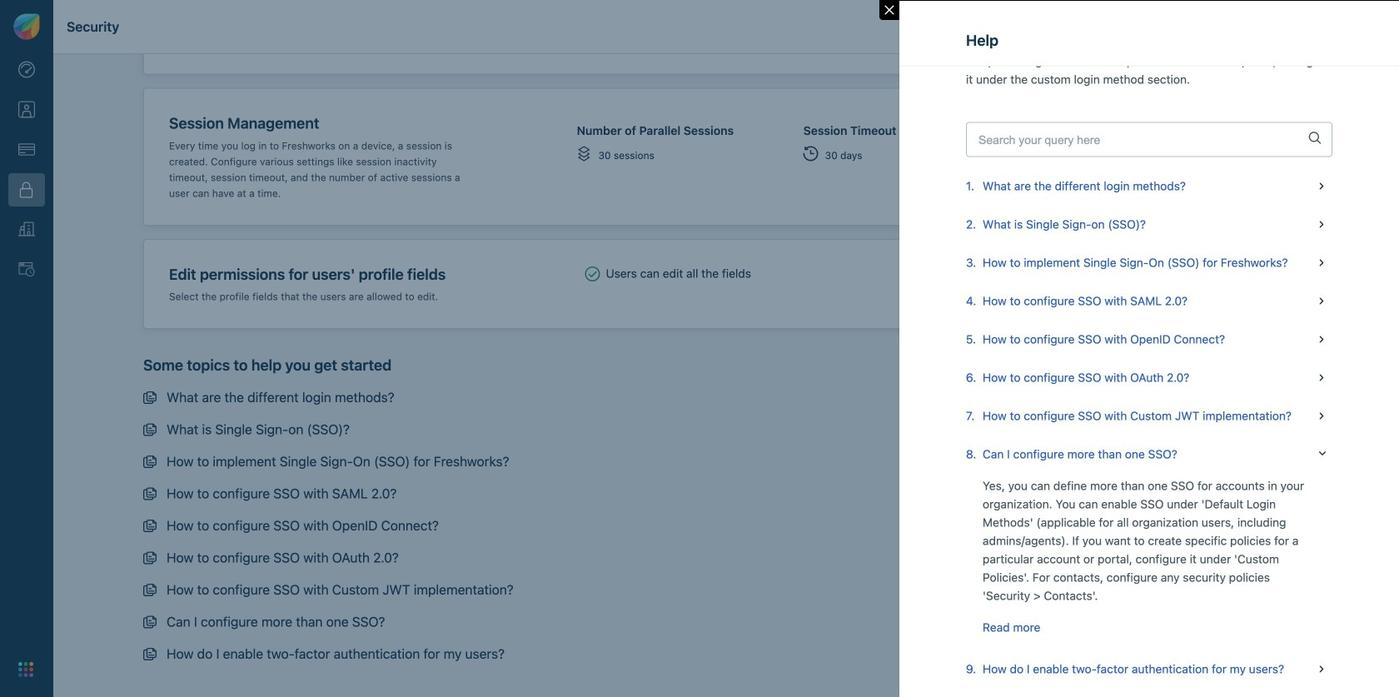 Task type: vqa. For each thing, say whether or not it's contained in the screenshot.
'subscription' for SMS
no



Task type: locate. For each thing, give the bounding box(es) containing it.
Search your query here text field
[[977, 133, 1309, 148]]

freshworks icon image
[[13, 13, 40, 40]]

region
[[966, 477, 1333, 653]]



Task type: describe. For each thing, give the bounding box(es) containing it.
organization image
[[18, 221, 35, 238]]

users image
[[18, 101, 35, 118]]

audit logs image
[[18, 261, 35, 278]]

security image
[[18, 181, 35, 198]]

freshworks switcher image
[[18, 662, 33, 677]]

neo admin center image
[[18, 61, 35, 78]]

my subscriptions image
[[18, 141, 35, 158]]



